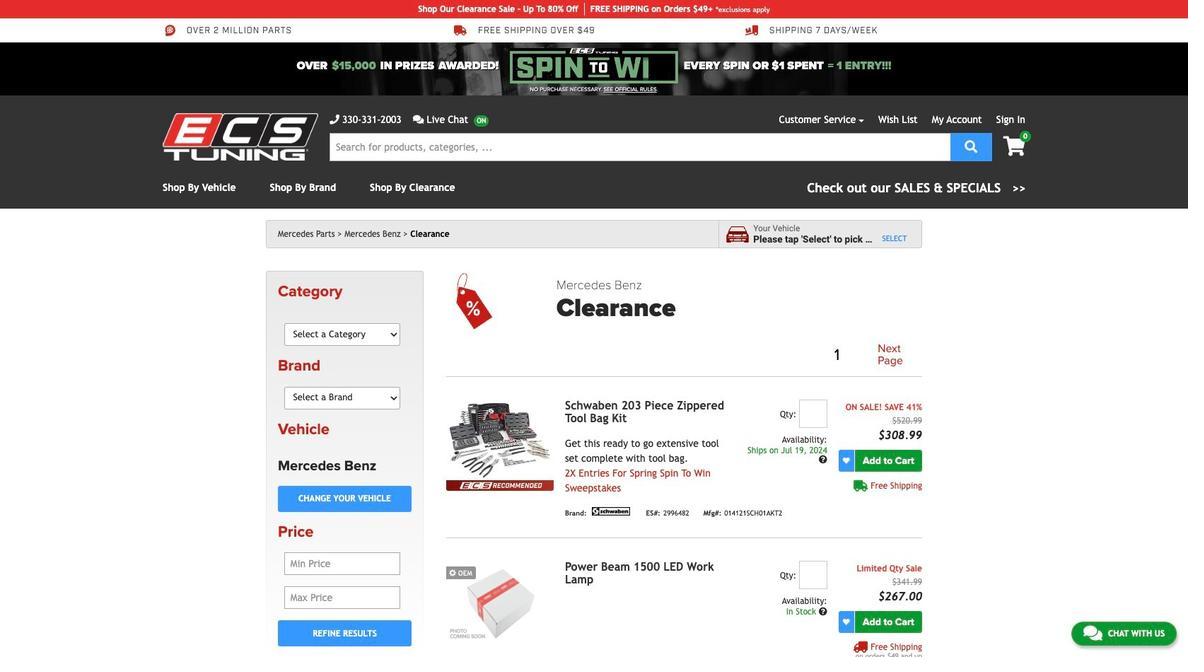 Task type: describe. For each thing, give the bounding box(es) containing it.
add to wish list image
[[843, 457, 850, 465]]

paginated product list navigation navigation
[[557, 340, 923, 371]]

comments image
[[413, 115, 424, 125]]

add to wish list image
[[843, 619, 850, 626]]

Search text field
[[330, 133, 951, 161]]

1 question circle image from the top
[[819, 456, 828, 465]]

schwaben - corporate logo image
[[590, 507, 632, 516]]

Min Price number field
[[284, 553, 401, 576]]

es#2996482 - 014121sch01akt2 - schwaben 203 piece zippered tool bag kit  - get this ready to go extensive tool set complete with tool bag. - schwaben - audi bmw volkswagen mercedes benz mini porsche image
[[447, 400, 554, 480]]

search image
[[966, 140, 978, 153]]

thumbnail image image
[[447, 561, 554, 642]]



Task type: locate. For each thing, give the bounding box(es) containing it.
phone image
[[330, 115, 340, 125]]

ecs tuning image
[[163, 113, 318, 161]]

1 vertical spatial question circle image
[[819, 608, 828, 616]]

Max Price number field
[[284, 587, 401, 609]]

2 question circle image from the top
[[819, 608, 828, 616]]

comments image
[[1084, 625, 1103, 642]]

ecs tuning recommends this product. image
[[447, 480, 554, 491]]

question circle image
[[819, 456, 828, 465], [819, 608, 828, 616]]

ecs tuning 'spin to win' contest logo image
[[510, 48, 679, 83]]

None number field
[[800, 400, 828, 428], [800, 561, 828, 589], [800, 400, 828, 428], [800, 561, 828, 589]]

0 vertical spatial question circle image
[[819, 456, 828, 465]]



Task type: vqa. For each thing, say whether or not it's contained in the screenshot.
the rightmost comments image
yes



